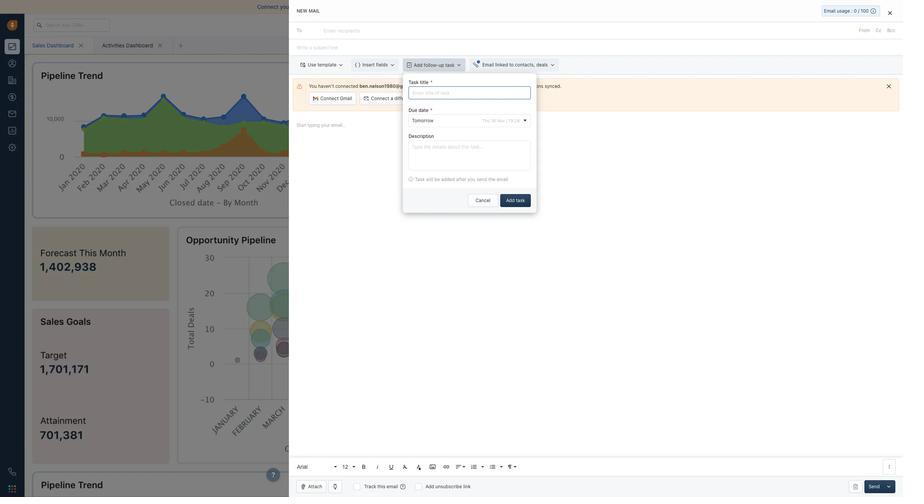 Task type: locate. For each thing, give the bounding box(es) containing it.
this
[[424, 61, 433, 67]]

0 horizontal spatial dashboard
[[47, 42, 74, 48]]

track this email
[[365, 484, 398, 490]]

sales
[[32, 42, 45, 48]]

connect down haven't
[[321, 96, 339, 101]]

0 horizontal spatial email
[[483, 62, 494, 68]]

add task button
[[501, 194, 531, 207]]

add for add follow-up task
[[414, 62, 423, 68]]

use
[[308, 62, 316, 68]]

add right "cancel" "button"
[[506, 198, 515, 203]]

new
[[297, 8, 308, 14]]

email up due date
[[414, 96, 426, 101]]

explore plans link
[[755, 20, 793, 29]]

insert fields button
[[352, 59, 399, 72]]

|
[[507, 118, 508, 123]]

1 vertical spatial your
[[503, 83, 512, 89]]

Search your CRM... text field
[[34, 19, 110, 32]]

email left usage
[[825, 8, 836, 14]]

dialog
[[289, 0, 904, 498]]

0 vertical spatial add
[[414, 62, 423, 68]]

/
[[859, 8, 860, 14]]

connect left new
[[257, 3, 279, 10]]

connect
[[257, 3, 279, 10], [452, 83, 470, 89], [321, 96, 339, 101], [371, 96, 390, 101]]

Enter recipients text field
[[324, 25, 362, 37]]

the right title
[[431, 83, 438, 89]]

2 dashboard from the left
[[126, 42, 153, 48]]

0
[[855, 8, 858, 14]]

after
[[456, 177, 467, 182]]

task left title
[[409, 80, 419, 85]]

application
[[289, 115, 904, 477]]

unordered list image
[[490, 464, 497, 471]]

task will be added after you send the email
[[415, 177, 509, 182]]

gmail
[[340, 96, 352, 101]]

it
[[471, 83, 474, 89]]

2 vertical spatial add
[[426, 484, 435, 490]]

sample
[[443, 61, 458, 67]]

this is a sample report. dismiss for real data.
[[424, 61, 523, 67]]

dashboard right the activities
[[126, 42, 153, 48]]

more misc image
[[887, 464, 894, 471]]

contacts,
[[515, 62, 536, 68]]

the right send
[[489, 177, 496, 182]]

1 vertical spatial the
[[489, 177, 496, 182]]

0 horizontal spatial task
[[446, 62, 455, 68]]

dashboard
[[47, 42, 74, 48], [126, 42, 153, 48]]

to
[[297, 28, 302, 33]]

email
[[825, 8, 836, 14], [483, 62, 494, 68]]

due date
[[409, 108, 429, 113]]

real
[[503, 61, 511, 67]]

your left "mailbox"
[[280, 3, 291, 10]]

for
[[496, 61, 502, 67]]

you
[[309, 83, 317, 89]]

insert image (⌘p) image
[[430, 464, 437, 471]]

email left 'for'
[[483, 62, 494, 68]]

fields
[[376, 62, 388, 68]]

task right "cancel" "button"
[[516, 198, 525, 203]]

up
[[439, 62, 444, 68]]

add task
[[506, 198, 525, 203]]

add follow-up task button
[[403, 59, 466, 72]]

email inside button
[[483, 62, 494, 68]]

1 vertical spatial task
[[415, 177, 425, 182]]

1 horizontal spatial your
[[503, 83, 512, 89]]

1 vertical spatial a
[[391, 96, 393, 101]]

to right linked
[[510, 62, 514, 68]]

use template button
[[297, 59, 348, 72]]

sales dashboard
[[32, 42, 74, 48]]

0 vertical spatial the
[[431, 83, 438, 89]]

Type the details about this task… text field
[[409, 141, 531, 170]]

dashboard for sales dashboard
[[47, 42, 74, 48]]

attach button
[[297, 481, 327, 494]]

1 vertical spatial email
[[483, 62, 494, 68]]

0 horizontal spatial a
[[391, 96, 393, 101]]

1 horizontal spatial dashboard
[[126, 42, 153, 48]]

0 vertical spatial task
[[446, 62, 455, 68]]

task left will
[[415, 177, 425, 182]]

1 horizontal spatial task
[[516, 198, 525, 203]]

1 horizontal spatial a
[[439, 61, 442, 67]]

nov
[[497, 118, 505, 123]]

12 button
[[340, 460, 357, 475]]

what's new image
[[848, 23, 854, 28]]

connect down ben.nelson1980@gmail.com at left top
[[371, 96, 390, 101]]

to
[[314, 3, 319, 10], [510, 62, 514, 68], [425, 83, 429, 89], [486, 83, 490, 89]]

your right the keep
[[503, 83, 512, 89]]

italic (⌘i) image
[[375, 464, 381, 471]]

usage
[[838, 8, 851, 14]]

freshworks switcher image
[[8, 486, 16, 493]]

underline (⌘u) image
[[388, 464, 395, 471]]

1 vertical spatial add
[[506, 198, 515, 203]]

dashboard right sales
[[47, 42, 74, 48]]

1 vertical spatial task
[[516, 198, 525, 203]]

1 horizontal spatial add
[[426, 484, 435, 490]]

a right is
[[439, 61, 442, 67]]

different
[[395, 96, 413, 101]]

now
[[475, 83, 484, 89]]

1 dashboard from the left
[[47, 42, 74, 48]]

Write a subject line text field
[[289, 39, 904, 56]]

date
[[419, 108, 429, 113]]

2-
[[405, 3, 411, 10]]

arial
[[297, 464, 308, 470]]

:
[[852, 8, 853, 14]]

you haven't connected ben.nelson1980@gmail.com to the crm. connect it now to keep your conversations synced.
[[309, 83, 562, 89]]

email for email linked to contacts, deals
[[483, 62, 494, 68]]

email
[[442, 3, 455, 10], [414, 96, 426, 101], [497, 177, 509, 182], [387, 484, 398, 490]]

add left unsubscribe
[[426, 484, 435, 490]]

100
[[862, 8, 869, 14]]

task
[[446, 62, 455, 68], [516, 198, 525, 203]]

conversations.
[[457, 3, 494, 10]]

haven't
[[318, 83, 334, 89]]

use template
[[308, 62, 337, 68]]

and
[[376, 3, 385, 10]]

0 horizontal spatial the
[[431, 83, 438, 89]]

email for email usage : 0 / 100
[[825, 8, 836, 14]]

0 vertical spatial email
[[825, 8, 836, 14]]

linked
[[496, 62, 508, 68]]

0 horizontal spatial your
[[280, 3, 291, 10]]

cancel button
[[468, 194, 499, 207]]

mailbox
[[293, 3, 312, 10]]

close image
[[889, 11, 893, 15]]

dashboard for activities dashboard
[[126, 42, 153, 48]]

send
[[870, 484, 881, 490]]

connect gmail button
[[309, 92, 357, 105]]

1 horizontal spatial email
[[825, 8, 836, 14]]

add
[[414, 62, 423, 68], [506, 198, 515, 203], [426, 484, 435, 490]]

1 horizontal spatial the
[[489, 177, 496, 182]]

a left different
[[391, 96, 393, 101]]

email linked to contacts, deals button
[[470, 59, 559, 72]]

thu 16 nov | 19:28
[[483, 118, 520, 123]]

phone image
[[8, 469, 16, 476]]

insert
[[363, 62, 375, 68]]

0 horizontal spatial add
[[414, 62, 423, 68]]

add inside dropdown button
[[414, 62, 423, 68]]

0 vertical spatial task
[[409, 80, 419, 85]]

task right the up
[[446, 62, 455, 68]]

the
[[431, 83, 438, 89], [489, 177, 496, 182]]

2 horizontal spatial add
[[506, 198, 515, 203]]

dialog containing arial
[[289, 0, 904, 498]]

add left this
[[414, 62, 423, 68]]

task inside dropdown button
[[446, 62, 455, 68]]



Task type: vqa. For each thing, say whether or not it's contained in the screenshot.
Connect your mailbox in the top left of the page
no



Task type: describe. For each thing, give the bounding box(es) containing it.
a inside button
[[391, 96, 393, 101]]

clear formatting image
[[402, 464, 409, 471]]

0 vertical spatial a
[[439, 61, 442, 67]]

data.
[[512, 61, 523, 67]]

email inside button
[[414, 96, 426, 101]]

is
[[434, 61, 438, 67]]

keep
[[491, 83, 502, 89]]

connect your mailbox link
[[257, 3, 314, 10]]

connect for connect gmail
[[321, 96, 339, 101]]

connect a different email button
[[360, 92, 430, 105]]

conversations
[[514, 83, 544, 89]]

add for add task
[[506, 198, 515, 203]]

dismiss
[[477, 61, 493, 67]]

task title
[[409, 80, 429, 85]]

connect for connect a different email
[[371, 96, 390, 101]]

application containing arial
[[289, 115, 904, 477]]

new mail
[[297, 8, 320, 14]]

explore
[[759, 22, 776, 28]]

crm.
[[439, 83, 450, 89]]

16
[[492, 118, 496, 123]]

ordered list image
[[471, 464, 478, 471]]

way
[[411, 3, 421, 10]]

insert link (⌘k) image
[[443, 464, 450, 471]]

attach
[[308, 484, 322, 490]]

add for add unsubscribe link
[[426, 484, 435, 490]]

explore plans
[[759, 22, 789, 28]]

will
[[427, 177, 434, 182]]

add follow-up task
[[414, 62, 455, 68]]

text color image
[[416, 464, 423, 471]]

link
[[464, 484, 471, 490]]

connect a different email
[[371, 96, 426, 101]]

email right send
[[497, 177, 509, 182]]

arial button
[[295, 460, 338, 475]]

connect for connect your mailbox to improve deliverability and enable 2-way sync of email conversations.
[[257, 3, 279, 10]]

19:28
[[509, 118, 520, 123]]

phone element
[[5, 465, 20, 480]]

improve
[[320, 3, 341, 10]]

template
[[318, 62, 337, 68]]

connected
[[336, 83, 359, 89]]

unsubscribe
[[436, 484, 462, 490]]

connect your mailbox to improve deliverability and enable 2-way sync of email conversations.
[[257, 3, 494, 10]]

synced.
[[545, 83, 562, 89]]

bold (⌘b) image
[[361, 464, 368, 471]]

deals
[[537, 62, 548, 68]]

thu
[[483, 118, 490, 123]]

task for task title
[[409, 80, 419, 85]]

activities
[[102, 42, 125, 48]]

mail
[[309, 8, 320, 14]]

insert fields
[[363, 62, 388, 68]]

track
[[365, 484, 376, 490]]

follow-
[[424, 62, 439, 68]]

report.
[[460, 61, 474, 67]]

add unsubscribe link
[[426, 484, 471, 490]]

due
[[409, 108, 418, 113]]

ben.nelson1980@gmail.com
[[360, 83, 424, 89]]

email linked to contacts, deals
[[483, 62, 548, 68]]

activities dashboard
[[102, 42, 153, 48]]

email right of
[[442, 3, 455, 10]]

tomorrow
[[412, 118, 434, 124]]

email usage : 0 / 100
[[825, 8, 869, 14]]

align image
[[456, 464, 463, 471]]

description
[[409, 134, 434, 139]]

to right "mailbox"
[[314, 3, 319, 10]]

this
[[378, 484, 386, 490]]

sync
[[422, 3, 434, 10]]

deliverability
[[342, 3, 374, 10]]

send
[[477, 177, 488, 182]]

add follow-up task button
[[403, 59, 466, 72]]

cancel
[[476, 198, 491, 203]]

task for task will be added after you send the email
[[415, 177, 425, 182]]

dismiss button
[[474, 60, 496, 68]]

to inside button
[[510, 62, 514, 68]]

cc
[[876, 28, 882, 33]]

be
[[435, 177, 440, 182]]

0 vertical spatial your
[[280, 3, 291, 10]]

added
[[442, 177, 455, 182]]

from
[[860, 28, 871, 33]]

12
[[342, 464, 348, 470]]

of
[[435, 3, 440, 10]]

bcc
[[888, 28, 896, 33]]

connect left "it"
[[452, 83, 470, 89]]

you
[[468, 177, 476, 182]]

to left crm.
[[425, 83, 429, 89]]

connect gmail
[[321, 96, 352, 101]]

paragraph format image
[[507, 464, 514, 471]]

send button
[[865, 481, 885, 494]]

enable
[[387, 3, 404, 10]]

your inside dialog
[[503, 83, 512, 89]]

Task title text field
[[409, 87, 531, 100]]

email right this
[[387, 484, 398, 490]]

to right now
[[486, 83, 490, 89]]

title
[[420, 80, 429, 85]]



